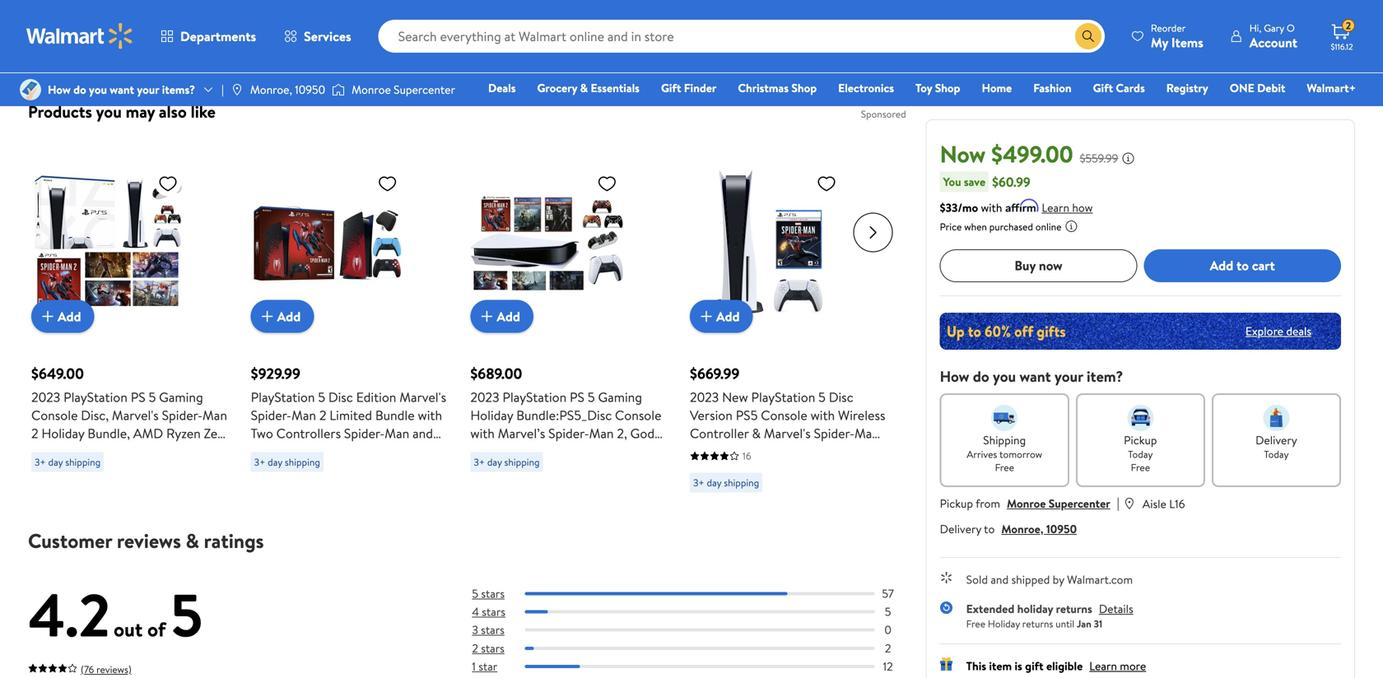 Task type: vqa. For each thing, say whether or not it's contained in the screenshot.
5 inside the the $669.99 2023 new playstation 5 disc version ps5 console with wireless controller & marvel's spider-man: miles morales game
yes



Task type: locate. For each thing, give the bounding box(es) containing it.
1 horizontal spatial 10950
[[1047, 521, 1077, 537]]

starlight
[[251, 443, 300, 461]]

item
[[990, 658, 1012, 674]]

holiday
[[1018, 601, 1054, 617]]

playstation up marvel's
[[503, 388, 567, 406]]

fast
[[132, 461, 156, 479]]

0 horizontal spatial more
[[749, 42, 775, 58]]

1 horizontal spatial marvel's
[[400, 388, 447, 406]]

3+ day shipping
[[35, 456, 101, 470], [254, 456, 320, 470], [474, 456, 540, 470], [694, 476, 760, 490]]

& left the
[[511, 443, 520, 461]]

1 add button from the left
[[31, 300, 94, 333]]

intent image for delivery image
[[1264, 405, 1290, 431]]

3+ day shipping down 16
[[694, 476, 760, 490]]

add to favorites list, 2023 playstation ps 5 gaming console disc, marvel's spider-man 2 holiday bundle, amd ryzen zen 8 cores, 16gb gddr6 ram + one controller + fast charging dock + 3pcs controller skins image
[[158, 173, 178, 194]]

0 horizontal spatial 3pcs
[[76, 479, 102, 497]]

to down from
[[984, 521, 995, 537]]

1 today from the left
[[1129, 447, 1153, 461]]

free up this
[[967, 617, 986, 631]]

0 horizontal spatial dock
[[31, 479, 61, 497]]

2 2023 from the left
[[471, 388, 500, 406]]

1 add to cart image from the left
[[258, 307, 277, 327]]

gaming inside $689.00 2023 playstation ps 5 gaming holiday bundle:ps5_disc console with marvel's spider-man 2, god of war & the last of us remastered +wireless controller+ charging dock + 3pcs controller skins
[[598, 388, 643, 406]]

delivery down from
[[940, 521, 982, 537]]

shipping down 16
[[724, 476, 760, 490]]

$33/mo
[[940, 200, 979, 216]]

0 horizontal spatial skins
[[167, 479, 196, 497]]

0 vertical spatial |
[[222, 82, 224, 98]]

1 gift from the left
[[661, 80, 682, 96]]

progress bar for 2
[[525, 647, 875, 651]]

monroe, down pickup from monroe supercenter |
[[1002, 521, 1044, 537]]

you
[[89, 82, 107, 98], [96, 100, 122, 123], [993, 366, 1017, 387]]

1 product group from the left
[[31, 134, 228, 500]]

0 horizontal spatial your
[[137, 82, 159, 98]]

stars up 4 stars at the bottom of page
[[481, 586, 505, 602]]

you for how do you want your item?
[[993, 366, 1017, 387]]

0 vertical spatial pickup
[[1124, 432, 1158, 448]]

gaming inside $649.00 2023 playstation ps 5 gaming console disc, marvel's spider-man 2 holiday bundle, amd ryzen zen 8 cores, 16gb gddr6 ram + one controller + fast charging dock + 3pcs controller skins
[[159, 388, 203, 406]]

of left us
[[573, 443, 585, 461]]

learn right the risk.
[[719, 42, 746, 58]]

0 horizontal spatial learn
[[719, 42, 746, 58]]

stars down 3 stars
[[481, 641, 505, 657]]

gaming for $649.00
[[159, 388, 203, 406]]

3+ day shipping down controllers
[[254, 456, 320, 470]]

with inside $929.99 playstation 5 disc edition marvel's spider-man 2 limited bundle with two controllers spider-man and starlight blue dualsense and mytrix hard shell protective controller case - ps5 gaming console
[[418, 406, 442, 425]]

item?
[[1087, 366, 1124, 387]]

5 inside $929.99 playstation 5 disc edition marvel's spider-man 2 limited bundle with two controllers spider-man and starlight blue dualsense and mytrix hard shell protective controller case - ps5 gaming console
[[318, 388, 325, 406]]

with left wireless at right
[[811, 406, 835, 425]]

$33/mo with
[[940, 200, 1003, 216]]

blue
[[303, 443, 328, 461]]

arrives
[[967, 447, 998, 461]]

2 horizontal spatial 2023
[[690, 388, 719, 406]]

today inside pickup today free
[[1129, 447, 1153, 461]]

console inside $929.99 playstation 5 disc edition marvel's spider-man 2 limited bundle with two controllers spider-man and starlight blue dualsense and mytrix hard shell protective controller case - ps5 gaming console
[[251, 497, 297, 515]]

3 add button from the left
[[471, 300, 534, 333]]

skins
[[167, 479, 196, 497], [533, 497, 562, 515]]

shop right toy
[[935, 80, 961, 96]]

miles
[[690, 443, 720, 461]]

add up $669.99
[[717, 307, 740, 326]]

today for pickup
[[1129, 447, 1153, 461]]

2 today from the left
[[1265, 447, 1289, 461]]

pickup left from
[[940, 496, 974, 512]]

product group containing $689.00
[[471, 134, 667, 515]]

console inside $669.99 2023 new playstation 5 disc version ps5 console with wireless controller & marvel's spider-man: miles morales game
[[761, 406, 808, 425]]

controller inside $929.99 playstation 5 disc edition marvel's spider-man 2 limited bundle with two controllers spider-man and starlight blue dualsense and mytrix hard shell protective controller case - ps5 gaming console
[[251, 479, 310, 497]]

gift cards link
[[1086, 79, 1153, 97]]

0 vertical spatial do
[[73, 82, 86, 98]]

 image
[[20, 79, 41, 100], [332, 82, 345, 98]]

explore
[[1246, 323, 1284, 339]]

spider- inside $689.00 2023 playstation ps 5 gaming holiday bundle:ps5_disc console with marvel's spider-man 2, god of war & the last of us remastered +wireless controller+ charging dock + 3pcs controller skins
[[549, 425, 589, 443]]

holiday inside extended holiday returns details free holiday returns until jan 31
[[988, 617, 1020, 631]]

3+ left war
[[474, 456, 485, 470]]

gaming up ryzen
[[159, 388, 203, 406]]

1 vertical spatial monroe
[[1007, 496, 1046, 512]]

with inside $669.99 2023 new playstation 5 disc version ps5 console with wireless controller & marvel's spider-man: miles morales game
[[811, 406, 835, 425]]

& left "game"
[[752, 425, 761, 443]]

$499.00
[[992, 138, 1074, 170]]

4 stars
[[472, 604, 506, 620]]

add for $689.00
[[497, 307, 521, 326]]

| right items?
[[222, 82, 224, 98]]

0 horizontal spatial want
[[110, 82, 134, 98]]

want for item?
[[1020, 366, 1052, 387]]

3 product group from the left
[[471, 134, 667, 515]]

0 horizontal spatial  image
[[20, 79, 41, 100]]

2 dock from the left
[[596, 479, 626, 497]]

1 3pcs from the left
[[76, 479, 102, 497]]

one debit link
[[1223, 79, 1293, 97]]

now $499.00
[[940, 138, 1074, 170]]

skins inside $689.00 2023 playstation ps 5 gaming holiday bundle:ps5_disc console with marvel's spider-man 2, god of war & the last of us remastered +wireless controller+ charging dock + 3pcs controller skins
[[533, 497, 562, 515]]

0 horizontal spatial gaming
[[159, 388, 203, 406]]

spider- right "game"
[[814, 425, 855, 443]]

gift for gift cards
[[1094, 80, 1114, 96]]

0 horizontal spatial pickup
[[940, 496, 974, 512]]

1 vertical spatial to
[[984, 521, 995, 537]]

add to cart image
[[258, 307, 277, 327], [477, 307, 497, 327], [697, 307, 717, 327]]

10950
[[295, 82, 325, 98], [1047, 521, 1077, 537]]

4.2
[[28, 574, 111, 656]]

progress bar for 12
[[525, 665, 875, 669]]

1 vertical spatial how
[[940, 366, 970, 387]]

one
[[31, 461, 56, 479]]

delivery to monroe, 10950
[[940, 521, 1077, 537]]

1 horizontal spatial pickup
[[1124, 432, 1158, 448]]

your for items?
[[137, 82, 159, 98]]

5 up 4
[[472, 586, 479, 602]]

2 horizontal spatial of
[[573, 443, 585, 461]]

1 horizontal spatial shop
[[935, 80, 961, 96]]

you up products you may also like
[[89, 82, 107, 98]]

5
[[149, 388, 156, 406], [318, 388, 325, 406], [588, 388, 595, 406], [819, 388, 826, 406], [171, 574, 203, 656], [472, 586, 479, 602], [885, 604, 892, 620]]

shipping down bundle,
[[65, 456, 101, 470]]

do up products
[[73, 82, 86, 98]]

2023 inside $689.00 2023 playstation ps 5 gaming holiday bundle:ps5_disc console with marvel's spider-man 2, god of war & the last of us remastered +wireless controller+ charging dock + 3pcs controller skins
[[471, 388, 500, 406]]

intent image for shipping image
[[992, 405, 1018, 431]]

supercenter inside pickup from monroe supercenter |
[[1049, 496, 1111, 512]]

products you may also like
[[28, 100, 216, 123]]

 image for monroe supercenter
[[332, 82, 345, 98]]

1 vertical spatial ps5
[[352, 479, 374, 497]]

man inside $649.00 2023 playstation ps 5 gaming console disc, marvel's spider-man 2 holiday bundle, amd ryzen zen 8 cores, 16gb gddr6 ram + one controller + fast charging dock + 3pcs controller skins
[[203, 406, 227, 425]]

1 horizontal spatial want
[[1020, 366, 1052, 387]]

price when purchased online
[[940, 220, 1062, 234]]

16gb
[[82, 443, 111, 461]]

0 horizontal spatial of
[[147, 616, 166, 644]]

2023 inside $669.99 2023 new playstation 5 disc version ps5 console with wireless controller & marvel's spider-man: miles morales game
[[690, 388, 719, 406]]

gift finder link
[[654, 79, 724, 97]]

2 horizontal spatial gaming
[[598, 388, 643, 406]]

0 vertical spatial ps5
[[736, 406, 758, 425]]

playstation inside $649.00 2023 playstation ps 5 gaming console disc, marvel's spider-man 2 holiday bundle, amd ryzen zen 8 cores, 16gb gddr6 ram + one controller + fast charging dock + 3pcs controller skins
[[63, 388, 128, 406]]

2023 down $689.00
[[471, 388, 500, 406]]

gddr6
[[115, 443, 160, 461]]

console up cores,
[[31, 406, 78, 425]]

of inside 4.2 out of 5
[[147, 616, 166, 644]]

1 disc from the left
[[329, 388, 353, 406]]

explore deals link
[[1240, 317, 1319, 346]]

2 disc from the left
[[829, 388, 854, 406]]

1 vertical spatial want
[[1020, 366, 1052, 387]]

free up aisle
[[1131, 461, 1151, 475]]

add to cart image for $929.99
[[258, 307, 277, 327]]

1 vertical spatial monroe,
[[1002, 521, 1044, 537]]

add inside button
[[1210, 257, 1234, 275]]

ps for $689.00
[[570, 388, 585, 406]]

monroe,
[[250, 82, 292, 98], [1002, 521, 1044, 537]]

0 vertical spatial more
[[749, 42, 775, 58]]

customer reviews & ratings
[[28, 528, 264, 555]]

1 horizontal spatial ps
[[570, 388, 585, 406]]

shipping for $689.00
[[505, 456, 540, 470]]

0 vertical spatial your
[[137, 82, 159, 98]]

stars right 4
[[482, 604, 506, 620]]

with
[[601, 40, 625, 58], [981, 200, 1003, 216], [418, 406, 442, 425], [811, 406, 835, 425], [471, 425, 495, 443]]

0 horizontal spatial ps
[[131, 388, 146, 406]]

explore deals
[[1246, 323, 1312, 339]]

2 playstation from the left
[[251, 388, 315, 406]]

1 vertical spatial learn
[[1042, 200, 1070, 216]]

product group containing $929.99
[[251, 134, 448, 515]]

ps5 inside $669.99 2023 new playstation 5 disc version ps5 console with wireless controller & marvel's spider-man: miles morales game
[[736, 406, 758, 425]]

more down 'details' button at bottom
[[1120, 658, 1147, 674]]

dock down 8
[[31, 479, 61, 497]]

2023 for $689.00
[[471, 388, 500, 406]]

0 horizontal spatial 2023
[[31, 388, 60, 406]]

0 horizontal spatial gift
[[661, 80, 682, 96]]

man right ryzen
[[203, 406, 227, 425]]

2 horizontal spatial add to cart image
[[697, 307, 717, 327]]

0 horizontal spatial disc
[[329, 388, 353, 406]]

new
[[722, 388, 748, 406]]

today down intent image for delivery
[[1265, 447, 1289, 461]]

do for how do you want your items?
[[73, 82, 86, 98]]

grocery
[[537, 80, 578, 96]]

add button for $929.99
[[251, 300, 314, 333]]

see
[[447, 40, 468, 58]]

1 horizontal spatial skins
[[533, 497, 562, 515]]

want left "item?" on the bottom of the page
[[1020, 366, 1052, 387]]

legal information image
[[1065, 220, 1079, 233]]

 image
[[230, 83, 244, 96]]

2 gift from the left
[[1094, 80, 1114, 96]]

gift cards
[[1094, 80, 1146, 96]]

add button up $669.99
[[690, 300, 753, 333]]

gaming right -
[[377, 479, 422, 497]]

product group containing $669.99
[[690, 134, 887, 500]]

5 left wireless at right
[[819, 388, 826, 406]]

more inside capital one  earn 5% cash back on walmart.com. see if you're pre-approved with no credit risk. learn more element
[[749, 42, 775, 58]]

capitalone image
[[159, 30, 226, 72]]

pre-
[[521, 40, 545, 58]]

marvel's inside $929.99 playstation 5 disc edition marvel's spider-man 2 limited bundle with two controllers spider-man and starlight blue dualsense and mytrix hard shell protective controller case - ps5 gaming console
[[400, 388, 447, 406]]

1 horizontal spatial gift
[[1094, 80, 1114, 96]]

holiday up war
[[471, 406, 513, 425]]

0 vertical spatial monroe,
[[250, 82, 292, 98]]

tomorrow
[[1000, 447, 1043, 461]]

2 horizontal spatial learn
[[1090, 658, 1118, 674]]

3 2023 from the left
[[690, 388, 719, 406]]

2023 for $649.00
[[31, 388, 60, 406]]

5 inside $669.99 2023 new playstation 5 disc version ps5 console with wireless controller & marvel's spider-man: miles morales game
[[819, 388, 826, 406]]

add button up $929.99
[[251, 300, 314, 333]]

if
[[471, 40, 479, 58]]

controller down 'remastered'
[[471, 497, 530, 515]]

2 left cores,
[[31, 425, 38, 443]]

learn more
[[719, 42, 775, 58]]

pickup inside pickup from monroe supercenter |
[[940, 496, 974, 512]]

5 progress bar from the top
[[525, 665, 875, 669]]

god
[[631, 425, 655, 443]]

5 up amd
[[149, 388, 156, 406]]

today
[[1129, 447, 1153, 461], [1265, 447, 1289, 461]]

to left the cart
[[1237, 257, 1250, 275]]

3+ down 'two'
[[254, 456, 265, 470]]

day for $649.00
[[48, 456, 63, 470]]

$649.00
[[31, 364, 84, 384]]

1 horizontal spatial free
[[995, 461, 1015, 475]]

1 playstation from the left
[[63, 388, 128, 406]]

1 horizontal spatial to
[[1237, 257, 1250, 275]]

1 horizontal spatial supercenter
[[1049, 496, 1111, 512]]

shop for toy shop
[[935, 80, 961, 96]]

you
[[944, 174, 962, 190]]

console inside $649.00 2023 playstation ps 5 gaming console disc, marvel's spider-man 2 holiday bundle, amd ryzen zen 8 cores, 16gb gddr6 ram + one controller + fast charging dock + 3pcs controller skins
[[31, 406, 78, 425]]

delivery for today
[[1256, 432, 1298, 448]]

5 up us
[[588, 388, 595, 406]]

today for delivery
[[1265, 447, 1289, 461]]

progress bar
[[525, 593, 875, 596], [525, 611, 875, 614], [525, 629, 875, 632], [525, 647, 875, 651], [525, 665, 875, 669]]

add for $929.99
[[277, 307, 301, 326]]

add to cart image for $689.00
[[477, 307, 497, 327]]

spider- up "+wireless"
[[549, 425, 589, 443]]

4 playstation from the left
[[752, 388, 816, 406]]

reviews
[[117, 528, 181, 555]]

dock down us
[[596, 479, 626, 497]]

1 vertical spatial your
[[1055, 366, 1084, 387]]

0 horizontal spatial delivery
[[940, 521, 982, 537]]

stars for 4 stars
[[482, 604, 506, 620]]

2023 inside $649.00 2023 playstation ps 5 gaming console disc, marvel's spider-man 2 holiday bundle, amd ryzen zen 8 cores, 16gb gddr6 ram + one controller + fast charging dock + 3pcs controller skins
[[31, 388, 60, 406]]

gaming for $689.00
[[598, 388, 643, 406]]

your left "item?" on the bottom of the page
[[1055, 366, 1084, 387]]

add up $929.99
[[277, 307, 301, 326]]

want up products you may also like
[[110, 82, 134, 98]]

charging down last
[[541, 479, 593, 497]]

risk.
[[683, 40, 705, 58]]

1 ps from the left
[[131, 388, 146, 406]]

today inside the delivery today
[[1265, 447, 1289, 461]]

to inside add to cart button
[[1237, 257, 1250, 275]]

8
[[31, 443, 39, 461]]

add button
[[31, 300, 94, 333], [251, 300, 314, 333], [471, 300, 534, 333], [690, 300, 753, 333]]

 image down back
[[332, 82, 345, 98]]

spider- up ram
[[162, 406, 203, 425]]

to for delivery
[[984, 521, 995, 537]]

items
[[1172, 33, 1204, 51]]

like
[[191, 100, 216, 123]]

2 horizontal spatial marvel's
[[764, 425, 811, 443]]

supercenter up monroe, 10950 "button"
[[1049, 496, 1111, 512]]

pickup today free
[[1124, 432, 1158, 475]]

1 horizontal spatial gaming
[[377, 479, 422, 497]]

1 vertical spatial |
[[1117, 494, 1120, 512]]

with left no
[[601, 40, 625, 58]]

holiday up item
[[988, 617, 1020, 631]]

now
[[1039, 257, 1063, 275]]

console left version
[[615, 406, 662, 425]]

you down how do you want your items?
[[96, 100, 122, 123]]

add to cart image up $669.99
[[697, 307, 717, 327]]

2
[[1347, 19, 1352, 33], [319, 406, 327, 425], [31, 425, 38, 443], [472, 641, 478, 657], [885, 641, 892, 657]]

product group
[[31, 134, 228, 500], [251, 134, 448, 515], [471, 134, 667, 515], [690, 134, 887, 500]]

how
[[48, 82, 71, 98], [940, 366, 970, 387]]

1 shop from the left
[[792, 80, 817, 96]]

2023 playstation ps 5 gaming holiday bundle:ps5_disc console with marvel's spider-man 2, god of war & the last of us remastered +wireless controller+ charging dock + 3pcs controller skins image
[[471, 167, 624, 320]]

+ down the god
[[629, 479, 637, 497]]

0 horizontal spatial returns
[[1023, 617, 1054, 631]]

0 vertical spatial to
[[1237, 257, 1250, 275]]

0 horizontal spatial marvel's
[[112, 406, 159, 425]]

2 inside $929.99 playstation 5 disc edition marvel's spider-man 2 limited bundle with two controllers spider-man and starlight blue dualsense and mytrix hard shell protective controller case - ps5 gaming console
[[319, 406, 327, 425]]

2 progress bar from the top
[[525, 611, 875, 614]]

1 vertical spatial more
[[1120, 658, 1147, 674]]

extended holiday returns details free holiday returns until jan 31
[[967, 601, 1134, 631]]

learn up online
[[1042, 200, 1070, 216]]

bundle,
[[88, 425, 130, 443]]

monroe, 10950
[[250, 82, 325, 98]]

learn for learn how
[[1042, 200, 1070, 216]]

extended
[[967, 601, 1015, 617]]

charging inside $689.00 2023 playstation ps 5 gaming holiday bundle:ps5_disc console with marvel's spider-man 2, god of war & the last of us remastered +wireless controller+ charging dock + 3pcs controller skins
[[541, 479, 593, 497]]

0 horizontal spatial holiday
[[42, 425, 84, 443]]

| left aisle
[[1117, 494, 1120, 512]]

0 horizontal spatial do
[[73, 82, 86, 98]]

day
[[48, 456, 63, 470], [268, 456, 283, 470], [487, 456, 502, 470], [707, 476, 722, 490]]

1 horizontal spatial add to cart image
[[477, 307, 497, 327]]

out
[[114, 616, 143, 644]]

your up may
[[137, 82, 159, 98]]

supercenter
[[394, 82, 455, 98], [1049, 496, 1111, 512]]

reorder
[[1151, 21, 1186, 35]]

0 vertical spatial you
[[89, 82, 107, 98]]

2 ps from the left
[[570, 388, 585, 406]]

0 horizontal spatial how
[[48, 82, 71, 98]]

0 horizontal spatial today
[[1129, 447, 1153, 461]]

3 playstation from the left
[[503, 388, 567, 406]]

1 horizontal spatial today
[[1265, 447, 1289, 461]]

two
[[251, 425, 273, 443]]

4 add button from the left
[[690, 300, 753, 333]]

ps inside $649.00 2023 playstation ps 5 gaming console disc, marvel's spider-man 2 holiday bundle, amd ryzen zen 8 cores, 16gb gddr6 ram + one controller + fast charging dock + 3pcs controller skins
[[131, 388, 146, 406]]

0 horizontal spatial ps5
[[352, 479, 374, 497]]

1 horizontal spatial do
[[973, 366, 990, 387]]

registry link
[[1160, 79, 1216, 97]]

2 3pcs from the left
[[640, 479, 667, 497]]

1 vertical spatial pickup
[[940, 496, 974, 512]]

returns left 31 on the bottom of page
[[1056, 601, 1093, 617]]

ps inside $689.00 2023 playstation ps 5 gaming holiday bundle:ps5_disc console with marvel's spider-man 2, god of war & the last of us remastered +wireless controller+ charging dock + 3pcs controller skins
[[570, 388, 585, 406]]

learn inside "button"
[[1042, 200, 1070, 216]]

2 horizontal spatial free
[[1131, 461, 1151, 475]]

services button
[[270, 16, 365, 56]]

do up shipping
[[973, 366, 990, 387]]

want for items?
[[110, 82, 134, 98]]

playstation up bundle,
[[63, 388, 128, 406]]

2 shop from the left
[[935, 80, 961, 96]]

skins down "+wireless"
[[533, 497, 562, 515]]

delivery down intent image for delivery
[[1256, 432, 1298, 448]]

disc inside $929.99 playstation 5 disc edition marvel's spider-man 2 limited bundle with two controllers spider-man and starlight blue dualsense and mytrix hard shell protective controller case - ps5 gaming console
[[329, 388, 353, 406]]

1 horizontal spatial delivery
[[1256, 432, 1298, 448]]

1 2023 from the left
[[31, 388, 60, 406]]

pickup for pickup from monroe supercenter |
[[940, 496, 974, 512]]

monroe
[[352, 82, 391, 98], [1007, 496, 1046, 512]]

3+ for $649.00
[[35, 456, 46, 470]]

edition
[[356, 388, 397, 406]]

on
[[347, 40, 361, 58]]

2 horizontal spatial holiday
[[988, 617, 1020, 631]]

1 horizontal spatial how
[[940, 366, 970, 387]]

delivery for to
[[940, 521, 982, 537]]

3 progress bar from the top
[[525, 629, 875, 632]]

0 horizontal spatial add to cart image
[[258, 307, 277, 327]]

shop for christmas shop
[[792, 80, 817, 96]]

1 progress bar from the top
[[525, 593, 875, 596]]

and right sold
[[991, 572, 1009, 588]]

add button up $689.00
[[471, 300, 534, 333]]

1 horizontal spatial |
[[1117, 494, 1120, 512]]

add button up $649.00
[[31, 300, 94, 333]]

playstation
[[63, 388, 128, 406], [251, 388, 315, 406], [503, 388, 567, 406], [752, 388, 816, 406]]

learn more button
[[1090, 658, 1147, 674]]

pickup down the intent image for pickup
[[1124, 432, 1158, 448]]

pickup
[[1124, 432, 1158, 448], [940, 496, 974, 512]]

you for how do you want your items?
[[89, 82, 107, 98]]

learn how button
[[1042, 199, 1093, 216]]

free down shipping
[[995, 461, 1015, 475]]

5%
[[269, 40, 285, 58]]

1 dock from the left
[[31, 479, 61, 497]]

returns left the until
[[1023, 617, 1054, 631]]

3+ day shipping for $929.99
[[254, 456, 320, 470]]

4 product group from the left
[[690, 134, 887, 500]]

0 vertical spatial want
[[110, 82, 134, 98]]

stars for 5 stars
[[481, 586, 505, 602]]

gift
[[661, 80, 682, 96], [1094, 80, 1114, 96]]

2023 down $669.99
[[690, 388, 719, 406]]

 image down the walmart image
[[20, 79, 41, 100]]

ram
[[163, 443, 192, 461]]

0 vertical spatial monroe
[[352, 82, 391, 98]]

add to cart image up $929.99
[[258, 307, 277, 327]]

1 vertical spatial delivery
[[940, 521, 982, 537]]

0 horizontal spatial shop
[[792, 80, 817, 96]]

4 progress bar from the top
[[525, 647, 875, 651]]

1 horizontal spatial 3pcs
[[640, 479, 667, 497]]

of right out
[[147, 616, 166, 644]]

controller up 16
[[690, 425, 749, 443]]

shipping down controllers
[[285, 456, 320, 470]]

capital one  earn 5% cash back on walmart.com. see if you're pre-approved with no credit risk. learn more element
[[719, 41, 775, 58]]

+ right ram
[[195, 443, 203, 461]]

grocery & essentials
[[537, 80, 640, 96]]

day up controller+
[[487, 456, 502, 470]]

gaming inside $929.99 playstation 5 disc edition marvel's spider-man 2 limited bundle with two controllers spider-man and starlight blue dualsense and mytrix hard shell protective controller case - ps5 gaming console
[[377, 479, 422, 497]]

2 down 3
[[472, 641, 478, 657]]

10950 down 'monroe supercenter' button
[[1047, 521, 1077, 537]]

cash
[[288, 40, 313, 58]]

1 vertical spatial supercenter
[[1049, 496, 1111, 512]]

controller inside $669.99 2023 new playstation 5 disc version ps5 console with wireless controller & marvel's spider-man: miles morales game
[[690, 425, 749, 443]]

man
[[203, 406, 227, 425], [292, 406, 316, 425], [385, 425, 410, 443], [589, 425, 614, 443]]

add to cart image up $689.00
[[477, 307, 497, 327]]

intent image for pickup image
[[1128, 405, 1154, 431]]

1 horizontal spatial charging
[[541, 479, 593, 497]]

0 horizontal spatial charging
[[159, 461, 211, 479]]

charging down ryzen
[[159, 461, 211, 479]]

1 vertical spatial 10950
[[1047, 521, 1077, 537]]

3+ for $689.00
[[474, 456, 485, 470]]

1 horizontal spatial  image
[[332, 82, 345, 98]]

add for $649.00
[[58, 307, 81, 326]]

one
[[1230, 80, 1255, 96]]

do for how do you want your item?
[[973, 366, 990, 387]]

o
[[1287, 21, 1295, 35]]

Search search field
[[379, 20, 1105, 53]]

2 inside $649.00 2023 playstation ps 5 gaming console disc, marvel's spider-man 2 holiday bundle, amd ryzen zen 8 cores, 16gb gddr6 ram + one controller + fast charging dock + 3pcs controller skins
[[31, 425, 38, 443]]

0 vertical spatial how
[[48, 82, 71, 98]]

2 stars
[[472, 641, 505, 657]]

day right 8
[[48, 456, 63, 470]]

is
[[1015, 658, 1023, 674]]

0 vertical spatial learn
[[719, 42, 746, 58]]

1 horizontal spatial monroe
[[1007, 496, 1046, 512]]

playstation inside $929.99 playstation 5 disc edition marvel's spider-man 2 limited bundle with two controllers spider-man and starlight blue dualsense and mytrix hard shell protective controller case - ps5 gaming console
[[251, 388, 315, 406]]

1 horizontal spatial your
[[1055, 366, 1084, 387]]

spider- inside $669.99 2023 new playstation 5 disc version ps5 console with wireless controller & marvel's spider-man: miles morales game
[[814, 425, 855, 443]]

1 horizontal spatial learn
[[1042, 200, 1070, 216]]

5 left limited
[[318, 388, 325, 406]]

2 product group from the left
[[251, 134, 448, 515]]

3+ for $929.99
[[254, 456, 265, 470]]

1 horizontal spatial disc
[[829, 388, 854, 406]]

0 horizontal spatial free
[[967, 617, 986, 631]]

1 vertical spatial do
[[973, 366, 990, 387]]

0 horizontal spatial to
[[984, 521, 995, 537]]

2 add to cart image from the left
[[477, 307, 497, 327]]

2 add button from the left
[[251, 300, 314, 333]]

ps for $649.00
[[131, 388, 146, 406]]



Task type: describe. For each thing, give the bounding box(es) containing it.
toy shop
[[916, 80, 961, 96]]

disc,
[[81, 406, 109, 425]]

add to favorites list, playstation 5 disc edition marvel's spider-man 2 limited bundle with two controllers spider-man and starlight blue dualsense and mytrix hard shell protective controller case - ps5 gaming console image
[[378, 173, 398, 194]]

how do you want your item?
[[940, 366, 1124, 387]]

4.2 out of 5
[[28, 574, 203, 656]]

walmart+
[[1307, 80, 1357, 96]]

how for how do you want your items?
[[48, 82, 71, 98]]

+ left fast
[[121, 461, 129, 479]]

playstation inside $669.99 2023 new playstation 5 disc version ps5 console with wireless controller & marvel's spider-man: miles morales game
[[752, 388, 816, 406]]

man up blue
[[292, 406, 316, 425]]

add to cart
[[1210, 257, 1276, 275]]

save
[[964, 174, 986, 190]]

gift for gift finder
[[661, 80, 682, 96]]

monroe, 10950 button
[[1002, 521, 1077, 537]]

2 vertical spatial learn
[[1090, 658, 1118, 674]]

to for add
[[1237, 257, 1250, 275]]

your for item?
[[1055, 366, 1084, 387]]

eligible
[[1047, 658, 1083, 674]]

spider- down edition
[[344, 425, 385, 443]]

3+ down miles
[[694, 476, 705, 490]]

1 vertical spatial you
[[96, 100, 122, 123]]

when
[[965, 220, 987, 234]]

learn for learn more
[[719, 42, 746, 58]]

buy
[[1015, 257, 1036, 275]]

and down bundle
[[393, 443, 414, 461]]

reviews)
[[96, 663, 132, 677]]

+ inside $689.00 2023 playstation ps 5 gaming holiday bundle:ps5_disc console with marvel's spider-man 2, god of war & the last of us remastered +wireless controller+ charging dock + 3pcs controller skins
[[629, 479, 637, 497]]

console inside $689.00 2023 playstation ps 5 gaming holiday bundle:ps5_disc console with marvel's spider-man 2, god of war & the last of us remastered +wireless controller+ charging dock + 3pcs controller skins
[[615, 406, 662, 425]]

& right grocery
[[580, 80, 588, 96]]

day for $689.00
[[487, 456, 502, 470]]

marvel's
[[498, 425, 546, 443]]

controller down gddr6
[[105, 479, 164, 497]]

3
[[472, 622, 478, 639]]

mytrix
[[251, 461, 288, 479]]

3 add to cart image from the left
[[697, 307, 717, 327]]

day for $929.99
[[268, 456, 283, 470]]

1 horizontal spatial returns
[[1056, 601, 1093, 617]]

pickup for pickup today free
[[1124, 432, 1158, 448]]

5 inside $689.00 2023 playstation ps 5 gaming holiday bundle:ps5_disc console with marvel's spider-man 2, god of war & the last of us remastered +wireless controller+ charging dock + 3pcs controller skins
[[588, 388, 595, 406]]

wireless
[[839, 406, 886, 425]]

4
[[472, 604, 479, 620]]

you're
[[482, 40, 518, 58]]

fashion
[[1034, 80, 1072, 96]]

+wireless
[[542, 461, 598, 479]]

affirm image
[[1006, 199, 1039, 212]]

fashion link
[[1026, 79, 1080, 97]]

skins inside $649.00 2023 playstation ps 5 gaming console disc, marvel's spider-man 2 holiday bundle, amd ryzen zen 8 cores, 16gb gddr6 ram + one controller + fast charging dock + 3pcs controller skins
[[167, 479, 196, 497]]

monroe supercenter
[[352, 82, 455, 98]]

customer
[[28, 528, 112, 555]]

christmas shop
[[738, 80, 817, 96]]

1
[[472, 659, 476, 675]]

shipped
[[1012, 572, 1050, 588]]

controller inside $689.00 2023 playstation ps 5 gaming holiday bundle:ps5_disc console with marvel's spider-man 2, god of war & the last of us remastered +wireless controller+ charging dock + 3pcs controller skins
[[471, 497, 530, 515]]

and right dualsense
[[413, 425, 433, 443]]

2 up $116.12
[[1347, 19, 1352, 33]]

home link
[[975, 79, 1020, 97]]

0 horizontal spatial monroe
[[352, 82, 391, 98]]

controller down bundle,
[[59, 461, 118, 479]]

buy now button
[[940, 249, 1138, 282]]

christmas
[[738, 80, 789, 96]]

man inside $689.00 2023 playstation ps 5 gaming holiday bundle:ps5_disc console with marvel's spider-man 2, god of war & the last of us remastered +wireless controller+ charging dock + 3pcs controller skins
[[589, 425, 614, 443]]

how do you want your items?
[[48, 82, 195, 98]]

hard
[[291, 461, 319, 479]]

marvel's inside $669.99 2023 new playstation 5 disc version ps5 console with wireless controller & marvel's spider-man: miles morales game
[[764, 425, 811, 443]]

& inside $689.00 2023 playstation ps 5 gaming holiday bundle:ps5_disc console with marvel's spider-man 2, god of war & the last of us remastered +wireless controller+ charging dock + 3pcs controller skins
[[511, 443, 520, 461]]

$689.00
[[471, 364, 523, 384]]

marvel's inside $649.00 2023 playstation ps 5 gaming console disc, marvel's spider-man 2 holiday bundle, amd ryzen zen 8 cores, 16gb gddr6 ram + one controller + fast charging dock + 3pcs controller skins
[[112, 406, 159, 425]]

charging inside $649.00 2023 playstation ps 5 gaming console disc, marvel's spider-man 2 holiday bundle, amd ryzen zen 8 cores, 16gb gddr6 ram + one controller + fast charging dock + 3pcs controller skins
[[159, 461, 211, 479]]

products
[[28, 100, 92, 123]]

& left ratings
[[186, 528, 199, 555]]

reorder my items
[[1151, 21, 1204, 51]]

$929.99 playstation 5 disc edition marvel's spider-man 2 limited bundle with two controllers spider-man and starlight blue dualsense and mytrix hard shell protective controller case - ps5 gaming console
[[251, 364, 447, 515]]

0 vertical spatial supercenter
[[394, 82, 455, 98]]

2,
[[617, 425, 627, 443]]

how for how do you want your item?
[[940, 366, 970, 387]]

ps5 inside $929.99 playstation 5 disc edition marvel's spider-man 2 limited bundle with two controllers spider-man and starlight blue dualsense and mytrix hard shell protective controller case - ps5 gaming console
[[352, 479, 374, 497]]

day down miles
[[707, 476, 722, 490]]

details
[[1100, 601, 1134, 617]]

stars for 3 stars
[[481, 622, 505, 639]]

Walmart Site-Wide search field
[[379, 20, 1105, 53]]

progress bar for 0
[[525, 629, 875, 632]]

& inside $669.99 2023 new playstation 5 disc version ps5 console with wireless controller & marvel's spider-man: miles morales game
[[752, 425, 761, 443]]

details button
[[1100, 601, 1134, 617]]

cards
[[1116, 80, 1146, 96]]

add to favorites list, 2023 playstation ps 5 gaming holiday bundle:ps5_disc console with marvel's spider-man 2, god of war & the last of us remastered +wireless controller+ charging dock + 3pcs controller skins image
[[597, 173, 617, 194]]

search icon image
[[1082, 30, 1095, 43]]

+ right "one" in the bottom of the page
[[65, 479, 72, 497]]

spider- up starlight
[[251, 406, 292, 425]]

0 horizontal spatial monroe,
[[250, 82, 292, 98]]

add button for $689.00
[[471, 300, 534, 333]]

3pcs inside $689.00 2023 playstation ps 5 gaming holiday bundle:ps5_disc console with marvel's spider-man 2, god of war & the last of us remastered +wireless controller+ charging dock + 3pcs controller skins
[[640, 479, 667, 497]]

playstation inside $689.00 2023 playstation ps 5 gaming holiday bundle:ps5_disc console with marvel's spider-man 2, god of war & the last of us remastered +wireless controller+ charging dock + 3pcs controller skins
[[503, 388, 567, 406]]

0 vertical spatial 10950
[[295, 82, 325, 98]]

this
[[967, 658, 987, 674]]

-
[[344, 479, 349, 497]]

monroe inside pickup from monroe supercenter |
[[1007, 496, 1046, 512]]

stars for 2 stars
[[481, 641, 505, 657]]

walmart image
[[26, 23, 133, 49]]

earn
[[239, 40, 265, 58]]

spider- inside $649.00 2023 playstation ps 5 gaming console disc, marvel's spider-man 2 holiday bundle, amd ryzen zen 8 cores, 16gb gddr6 ram + one controller + fast charging dock + 3pcs controller skins
[[162, 406, 203, 425]]

5 right out
[[171, 574, 203, 656]]

gifting made easy image
[[940, 658, 954, 671]]

(76 reviews)
[[81, 663, 132, 677]]

dock inside $689.00 2023 playstation ps 5 gaming holiday bundle:ps5_disc console with marvel's spider-man 2, god of war & the last of us remastered +wireless controller+ charging dock + 3pcs controller skins
[[596, 479, 626, 497]]

earn 5% cash back on walmart.com. see if you're pre-approved with no credit risk.
[[239, 40, 705, 58]]

5 up 0
[[885, 604, 892, 620]]

bundle:ps5_disc
[[517, 406, 612, 425]]

version
[[690, 406, 733, 425]]

1 horizontal spatial monroe,
[[1002, 521, 1044, 537]]

disc inside $669.99 2023 new playstation 5 disc version ps5 console with wireless controller & marvel's spider-man: miles morales game
[[829, 388, 854, 406]]

aisle l16
[[1143, 496, 1186, 512]]

you save $60.99
[[944, 173, 1031, 191]]

credit
[[646, 40, 680, 58]]

next slide for products you may also like list image
[[854, 213, 893, 252]]

add button for $649.00
[[31, 300, 94, 333]]

1 horizontal spatial of
[[471, 443, 483, 461]]

zen
[[204, 425, 225, 443]]

toy shop link
[[909, 79, 968, 97]]

$559.99
[[1080, 150, 1119, 166]]

playstation 5 disc edition marvel's spider-man 2 limited bundle with two controllers spider-man and starlight blue dualsense and mytrix hard shell protective controller case - ps5 gaming console image
[[251, 167, 404, 320]]

man up protective
[[385, 425, 410, 443]]

remastered
[[471, 461, 539, 479]]

cores,
[[42, 443, 79, 461]]

0 horizontal spatial |
[[222, 82, 224, 98]]

deals
[[488, 80, 516, 96]]

cart
[[1253, 257, 1276, 275]]

progress bar for 57
[[525, 593, 875, 596]]

$689.00 2023 playstation ps 5 gaming holiday bundle:ps5_disc console with marvel's spider-man 2, god of war & the last of us remastered +wireless controller+ charging dock + 3pcs controller skins
[[471, 364, 667, 515]]

holiday inside $689.00 2023 playstation ps 5 gaming holiday bundle:ps5_disc console with marvel's spider-man 2, god of war & the last of us remastered +wireless controller+ charging dock + 3pcs controller skins
[[471, 406, 513, 425]]

pickup from monroe supercenter |
[[940, 494, 1120, 512]]

1 horizontal spatial more
[[1120, 658, 1147, 674]]

2 down 0
[[885, 641, 892, 657]]

from
[[976, 496, 1001, 512]]

 image for how do you want your items?
[[20, 79, 41, 100]]

hi, gary o account
[[1250, 21, 1298, 51]]

16
[[743, 449, 752, 463]]

dock inside $649.00 2023 playstation ps 5 gaming console disc, marvel's spider-man 2 holiday bundle, amd ryzen zen 8 cores, 16gb gddr6 ram + one controller + fast charging dock + 3pcs controller skins
[[31, 479, 61, 497]]

holiday inside $649.00 2023 playstation ps 5 gaming console disc, marvel's spider-man 2 holiday bundle, amd ryzen zen 8 cores, 16gb gddr6 ram + one controller + fast charging dock + 3pcs controller skins
[[42, 425, 84, 443]]

5 inside $649.00 2023 playstation ps 5 gaming console disc, marvel's spider-man 2 holiday bundle, amd ryzen zen 8 cores, 16gb gddr6 ram + one controller + fast charging dock + 3pcs controller skins
[[149, 388, 156, 406]]

walmart.com
[[1068, 572, 1133, 588]]

jan
[[1077, 617, 1092, 631]]

learn more about strikethrough prices image
[[1122, 152, 1135, 165]]

$60.99
[[993, 173, 1031, 191]]

$669.99
[[690, 364, 740, 384]]

31
[[1094, 617, 1103, 631]]

buy now
[[1015, 257, 1063, 275]]

morales
[[723, 443, 768, 461]]

3pcs inside $649.00 2023 playstation ps 5 gaming console disc, marvel's spider-man 2 holiday bundle, amd ryzen zen 8 cores, 16gb gddr6 ram + one controller + fast charging dock + 3pcs controller skins
[[76, 479, 102, 497]]

learn how
[[1042, 200, 1093, 216]]

3+ day shipping for $649.00
[[35, 456, 101, 470]]

last
[[547, 443, 570, 461]]

add to cart image
[[38, 307, 58, 327]]

2023 playstation ps 5 gaming console disc, marvel's spider-man 2 holiday bundle, amd ryzen zen 8 cores, 16gb gddr6 ram + one controller + fast charging dock + 3pcs controller skins image
[[31, 167, 185, 320]]

free inside pickup today free
[[1131, 461, 1151, 475]]

controllers
[[276, 425, 341, 443]]

5 stars
[[472, 586, 505, 602]]

free inside extended holiday returns details free holiday returns until jan 31
[[967, 617, 986, 631]]

add to favorites list, 2023 new playstation 5 disc version ps5 console with wireless controller & marvel's spider-man: miles morales game image
[[817, 173, 837, 194]]

3+ day shipping for $689.00
[[474, 456, 540, 470]]

with inside $689.00 2023 playstation ps 5 gaming holiday bundle:ps5_disc console with marvel's spider-man 2, god of war & the last of us remastered +wireless controller+ charging dock + 3pcs controller skins
[[471, 425, 495, 443]]

up to sixty percent off deals. shop now. image
[[940, 313, 1342, 350]]

with up price when purchased online
[[981, 200, 1003, 216]]

limited
[[330, 406, 372, 425]]

grocery & essentials link
[[530, 79, 647, 97]]

shipping for $649.00
[[65, 456, 101, 470]]

delivery today
[[1256, 432, 1298, 461]]

$116.12
[[1332, 41, 1354, 52]]

product group containing $649.00
[[31, 134, 228, 500]]

2023 new playstation 5 disc version ps5 console with wireless controller & marvel's spider-man: miles morales game image
[[690, 167, 843, 320]]

shipping for $929.99
[[285, 456, 320, 470]]

aisle
[[1143, 496, 1167, 512]]

free inside the shipping arrives tomorrow free
[[995, 461, 1015, 475]]

progress bar for 5
[[525, 611, 875, 614]]



